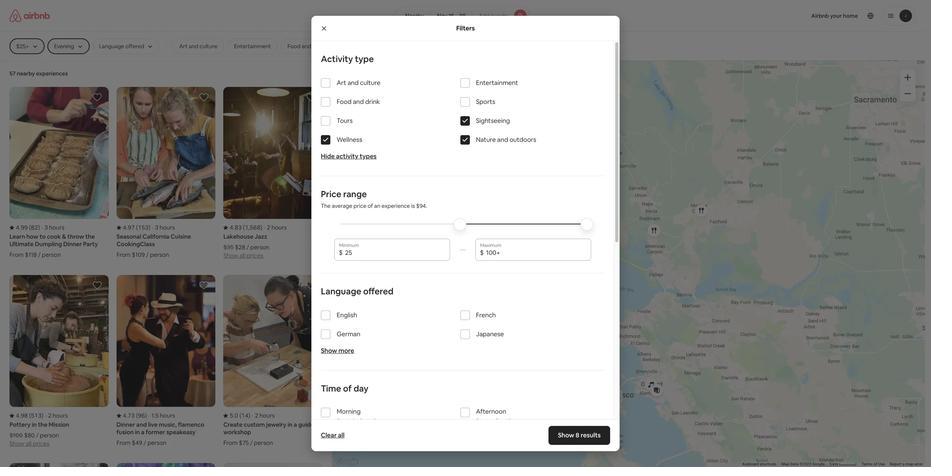 Task type: describe. For each thing, give the bounding box(es) containing it.
Sightseeing button
[[399, 38, 443, 54]]

pm for afternoon
[[513, 418, 521, 425]]

music,
[[159, 421, 177, 429]]

fusion
[[116, 429, 134, 436]]

use
[[879, 462, 885, 467]]

©2023
[[800, 462, 812, 467]]

· 3 hours for cuisine
[[152, 224, 175, 231]]

person inside "pottery in the mission $100 $80 / person show all prices"
[[40, 432, 59, 439]]

add to wishlist image for lakehouse jazz $35 $28 / person show all prices
[[306, 93, 316, 102]]

(1,568)
[[243, 224, 262, 231]]

nature
[[476, 136, 496, 144]]

show inside show 8 results link
[[558, 431, 574, 440]]

4.83
[[230, 224, 242, 231]]

french
[[476, 311, 496, 319]]

Wellness button
[[446, 38, 481, 54]]

5 km button
[[828, 462, 860, 467]]

5
[[830, 462, 832, 467]]

4.83 (1,568)
[[230, 224, 262, 231]]

create custom jewelry in a guided workshop from $75 / person
[[224, 421, 318, 447]]

person inside dinner and live music, flamenco fusion in a former speakeasy from $49 / person
[[147, 439, 166, 447]]

4.98
[[16, 412, 28, 420]]

$ for first $ text box from right
[[480, 249, 484, 257]]

an
[[374, 202, 381, 210]]

a inside create custom jewelry in a guided workshop from $75 / person
[[294, 421, 297, 429]]

price range the average price of an experience is $94.
[[321, 189, 427, 210]]

$28
[[235, 244, 245, 251]]

the inside learn how to cook & throw the ultimate dumpling dinner party from $118 / person
[[85, 233, 95, 240]]

show more
[[321, 347, 354, 355]]

4.98 (513)
[[16, 412, 43, 420]]

$35
[[224, 244, 234, 251]]

pottery in the mission $100 $80 / person show all prices
[[9, 421, 69, 448]]

art inside filters 'dialog'
[[337, 79, 346, 87]]

report
[[890, 462, 902, 467]]

2 for (1,568)
[[267, 224, 270, 231]]

· for (513)
[[45, 412, 46, 420]]

offered
[[363, 286, 394, 297]]

5.0 (14)
[[230, 412, 250, 420]]

seasonal
[[116, 233, 141, 240]]

4.83 out of 5 average rating,  1,568 reviews image
[[224, 224, 262, 231]]

person inside "lakehouse jazz $35 $28 / person show all prices"
[[250, 244, 270, 251]]

person inside seasonal california cuisine cookingclass from $109 / person
[[150, 251, 169, 259]]

Food and drink button
[[281, 38, 332, 54]]

art and culture inside filters 'dialog'
[[337, 79, 381, 87]]

hide
[[321, 152, 335, 161]]

learn how to cook & throw the ultimate dumpling dinner party group
[[9, 87, 109, 259]]

zoom out image
[[905, 91, 911, 97]]

4.98 out of 5 average rating,  513 reviews image
[[9, 412, 43, 420]]

(153)
[[136, 224, 150, 231]]

culture inside filters 'dialog'
[[360, 79, 381, 87]]

Sports button
[[335, 38, 366, 54]]

· for (14)
[[252, 412, 253, 420]]

food inside food and drink button
[[288, 43, 301, 50]]

$ for 2nd $ text box from right
[[339, 249, 343, 257]]

/ inside create custom jewelry in a guided workshop from $75 / person
[[250, 439, 253, 447]]

how
[[26, 233, 38, 240]]

add
[[479, 12, 490, 19]]

more
[[339, 347, 354, 355]]

57
[[9, 70, 16, 77]]

add to wishlist image for 1.5 hours
[[199, 281, 209, 290]]

german
[[337, 330, 361, 338]]

nearby
[[17, 70, 35, 77]]

morning starts before 12 pm
[[337, 408, 387, 425]]

nov 15 – 30 button
[[431, 6, 473, 25]]

filters
[[456, 24, 475, 32]]

2 for (14)
[[255, 412, 258, 420]]

english
[[337, 311, 357, 319]]

2 $ text field from the left
[[486, 249, 587, 257]]

· 2 hours for in
[[45, 412, 68, 420]]

experiences
[[36, 70, 68, 77]]

wellness
[[337, 136, 362, 144]]

5.0
[[230, 412, 238, 420]]

3 for 4.97 (153)
[[155, 224, 158, 231]]

data
[[791, 462, 799, 467]]

language
[[321, 286, 361, 297]]

jewelry
[[266, 421, 286, 429]]

add to wishlist image for learn how to cook & throw the ultimate dumpling dinner party from $118 / person
[[92, 93, 102, 102]]

seasonal california cuisine cookingclass from $109 / person
[[116, 233, 191, 259]]

tours
[[337, 117, 353, 125]]

throw
[[68, 233, 84, 240]]

learn
[[9, 233, 25, 240]]

/ inside dinner and live music, flamenco fusion in a former speakeasy from $49 / person
[[144, 439, 146, 447]]

hours for and
[[160, 412, 175, 420]]

4.99 (82)
[[16, 224, 40, 231]]

none search field containing nearby
[[395, 6, 530, 25]]

from inside create custom jewelry in a guided workshop from $75 / person
[[224, 439, 238, 447]]

Art and culture button
[[173, 38, 224, 54]]

all inside button
[[338, 431, 345, 440]]

google
[[813, 462, 825, 467]]

dumpling
[[35, 240, 62, 248]]

prices inside "lakehouse jazz $35 $28 / person show all prices"
[[247, 252, 263, 259]]

california
[[143, 233, 169, 240]]

hide activity types
[[321, 152, 377, 161]]

report a map error
[[890, 462, 923, 467]]

entertainment inside filters 'dialog'
[[476, 79, 518, 87]]

lakehouse jazz group
[[224, 87, 323, 259]]

sightseeing
[[476, 117, 510, 125]]

2 horizontal spatial a
[[903, 462, 905, 467]]

hours for jazz
[[272, 224, 287, 231]]

soundbath meditation 'inner bliss' group
[[224, 464, 323, 467]]

seasonal california cuisine cookingclass group
[[116, 87, 216, 259]]

show 8 results link
[[549, 426, 610, 445]]

language offered
[[321, 286, 394, 297]]

show all prices button for prices
[[224, 251, 263, 259]]

morning
[[337, 408, 361, 416]]

to
[[40, 233, 46, 240]]

/ inside learn how to cook & throw the ultimate dumpling dinner party from $118 / person
[[38, 251, 41, 259]]

after
[[493, 418, 505, 425]]

$109
[[132, 251, 145, 259]]

of for terms of use
[[874, 462, 878, 467]]

error
[[915, 462, 923, 467]]

3 for 4.99 (82)
[[44, 224, 48, 231]]

nov 15 – 30
[[437, 12, 466, 19]]

/ inside seasonal california cuisine cookingclass from $109 / person
[[146, 251, 149, 259]]

map
[[782, 462, 790, 467]]

from inside dinner and live music, flamenco fusion in a former speakeasy from $49 / person
[[116, 439, 131, 447]]

1.5
[[151, 412, 159, 420]]

japanese
[[476, 330, 504, 338]]

party
[[83, 240, 98, 248]]

12 for morning
[[372, 418, 377, 425]]

drink inside filters 'dialog'
[[365, 98, 380, 106]]

former
[[146, 429, 165, 436]]

$94.
[[416, 202, 427, 210]]

· for (153)
[[152, 224, 153, 231]]

4.97
[[123, 224, 135, 231]]



Task type: locate. For each thing, give the bounding box(es) containing it.
starts for morning
[[337, 418, 352, 425]]

Tours button
[[369, 38, 396, 54]]

lakehouse jazz $35 $28 / person show all prices
[[224, 233, 270, 259]]

hours inside 'create custom jewelry in a guided workshop' group
[[260, 412, 275, 420]]

3 up california
[[155, 224, 158, 231]]

2 $ from the left
[[480, 249, 484, 257]]

0 vertical spatial the
[[85, 233, 95, 240]]

prices down $80
[[33, 440, 49, 448]]

of for time of day
[[343, 383, 352, 394]]

add to wishlist image for 2 hours
[[92, 281, 102, 290]]

show all prices button inside 'lakehouse jazz' group
[[224, 251, 263, 259]]

$75
[[239, 439, 249, 447]]

nov
[[437, 12, 448, 19]]

/ right "$49"
[[144, 439, 146, 447]]

person down 'jazz'
[[250, 244, 270, 251]]

2 inside 'lakehouse jazz' group
[[267, 224, 270, 231]]

(513)
[[29, 412, 43, 420]]

art inside "art and culture" button
[[179, 43, 188, 50]]

afternoon
[[476, 408, 506, 416]]

starts down the morning
[[337, 418, 352, 425]]

1 horizontal spatial a
[[294, 421, 297, 429]]

1 horizontal spatial entertainment
[[476, 79, 518, 87]]

2 horizontal spatial in
[[288, 421, 293, 429]]

profile element
[[540, 0, 916, 32]]

0 horizontal spatial 12
[[372, 418, 377, 425]]

· 2 hours
[[264, 224, 287, 231], [45, 412, 68, 420], [252, 412, 275, 420]]

· right (513)
[[45, 412, 46, 420]]

$ text field
[[345, 249, 445, 257], [486, 249, 587, 257]]

art and culture inside "art and culture" button
[[179, 43, 218, 50]]

3 inside "seasonal california cuisine cookingclass" group
[[155, 224, 158, 231]]

· for (82)
[[42, 224, 43, 231]]

1 $ from the left
[[339, 249, 343, 257]]

· 2 hours up the mission
[[45, 412, 68, 420]]

(82)
[[29, 224, 40, 231]]

pm right the before
[[378, 418, 387, 425]]

pottery in the mission group
[[9, 275, 109, 448]]

results
[[581, 431, 601, 440]]

0 vertical spatial entertainment
[[234, 43, 271, 50]]

0 horizontal spatial entertainment
[[234, 43, 271, 50]]

· 2 hours inside 'pottery in the mission' group
[[45, 412, 68, 420]]

show all prices button down lakehouse
[[224, 251, 263, 259]]

is
[[411, 202, 415, 210]]

0 horizontal spatial show all prices button
[[9, 439, 49, 448]]

1 horizontal spatial starts
[[476, 418, 491, 425]]

lakehouse
[[224, 233, 253, 240]]

1 $ text field from the left
[[345, 249, 445, 257]]

prices inside "pottery in the mission $100 $80 / person show all prices"
[[33, 440, 49, 448]]

/ inside "pottery in the mission $100 $80 / person show all prices"
[[36, 432, 39, 439]]

person down dumpling
[[42, 251, 61, 259]]

food and drink inside food and drink button
[[288, 43, 325, 50]]

starts down afternoon
[[476, 418, 491, 425]]

3 up to at the left of the page
[[44, 224, 48, 231]]

· 2 hours up 'custom'
[[252, 412, 275, 420]]

mission
[[49, 421, 69, 429]]

$49
[[132, 439, 142, 447]]

km
[[833, 462, 839, 467]]

0 vertical spatial food and drink
[[288, 43, 325, 50]]

dinner left the party
[[63, 240, 82, 248]]

· 3 hours up cook
[[42, 224, 64, 231]]

Entertainment button
[[227, 38, 278, 54]]

1 vertical spatial art and culture
[[337, 79, 381, 87]]

· inside "seasonal california cuisine cookingclass" group
[[152, 224, 153, 231]]

2 inside 'create custom jewelry in a guided workshop' group
[[255, 412, 258, 420]]

0 horizontal spatial starts
[[337, 418, 352, 425]]

a left guided
[[294, 421, 297, 429]]

classic sidecar, food & drinks tours group
[[9, 464, 109, 467]]

2 · 3 hours from the left
[[152, 224, 175, 231]]

from left $109
[[116, 251, 131, 259]]

0 vertical spatial all
[[240, 252, 246, 259]]

2 starts from the left
[[476, 418, 491, 425]]

1 horizontal spatial · 3 hours
[[152, 224, 175, 231]]

4.73 (96)
[[123, 412, 147, 420]]

1 horizontal spatial art
[[337, 79, 346, 87]]

hours right (1,568)
[[272, 224, 287, 231]]

1 horizontal spatial all
[[240, 252, 246, 259]]

terms of use link
[[862, 462, 885, 467]]

· 1.5 hours
[[149, 412, 175, 420]]

add to wishlist image for 3 hours
[[199, 93, 209, 102]]

1 vertical spatial food and drink
[[337, 98, 380, 106]]

food and drink up activity
[[288, 43, 325, 50]]

workshop
[[224, 429, 251, 436]]

0 horizontal spatial of
[[343, 383, 352, 394]]

cuisine
[[171, 233, 191, 240]]

4.73 out of 5 average rating,  96 reviews image
[[116, 412, 147, 420]]

a
[[294, 421, 297, 429], [141, 429, 144, 436], [903, 462, 905, 467]]

2 12 from the left
[[506, 418, 512, 425]]

starts inside afternoon starts after 12 pm
[[476, 418, 491, 425]]

12 inside morning starts before 12 pm
[[372, 418, 377, 425]]

show left more
[[321, 347, 337, 355]]

0 vertical spatial of
[[368, 202, 373, 210]]

cookingclass
[[116, 240, 155, 248]]

4.99
[[16, 224, 28, 231]]

0 horizontal spatial the
[[38, 421, 47, 429]]

ultimate
[[9, 240, 34, 248]]

from inside seasonal california cuisine cookingclass from $109 / person
[[116, 251, 131, 259]]

hours for california
[[160, 224, 175, 231]]

keyboard
[[743, 462, 759, 467]]

culture inside button
[[200, 43, 218, 50]]

in inside create custom jewelry in a guided workshop from $75 / person
[[288, 421, 293, 429]]

flamenco
[[178, 421, 204, 429]]

4.97 out of 5 average rating,  153 reviews image
[[116, 224, 150, 231]]

show down $100
[[9, 440, 24, 448]]

1 horizontal spatial food
[[337, 98, 352, 106]]

guests
[[491, 12, 508, 19]]

add to wishlist image inside 'create custom jewelry in a guided workshop' group
[[306, 281, 316, 290]]

2 pm from the left
[[513, 418, 521, 425]]

show all prices button
[[224, 251, 263, 259], [9, 439, 49, 448]]

hours inside learn how to cook & throw the ultimate dumpling dinner party group
[[49, 224, 64, 231]]

1 horizontal spatial in
[[135, 429, 140, 436]]

/ right $28
[[247, 244, 249, 251]]

the right throw
[[85, 233, 95, 240]]

person down california
[[150, 251, 169, 259]]

1 vertical spatial art
[[337, 79, 346, 87]]

· 2 hours up 'jazz'
[[264, 224, 287, 231]]

all inside "pottery in the mission $100 $80 / person show all prices"
[[26, 440, 31, 448]]

experience
[[382, 202, 410, 210]]

person right $75
[[254, 439, 273, 447]]

prices
[[247, 252, 263, 259], [33, 440, 49, 448]]

· right the (14)
[[252, 412, 253, 420]]

0 horizontal spatial all
[[26, 440, 31, 448]]

custom
[[244, 421, 265, 429]]

3
[[44, 224, 48, 231], [155, 224, 158, 231]]

0 horizontal spatial art
[[179, 43, 188, 50]]

0 vertical spatial art
[[179, 43, 188, 50]]

0 horizontal spatial a
[[141, 429, 144, 436]]

the
[[321, 202, 331, 210]]

· 3 hours up california
[[152, 224, 175, 231]]

of left use
[[874, 462, 878, 467]]

all right clear
[[338, 431, 345, 440]]

1 12 from the left
[[372, 418, 377, 425]]

0 vertical spatial show all prices button
[[224, 251, 263, 259]]

pm
[[378, 418, 387, 425], [513, 418, 521, 425]]

$100
[[9, 432, 23, 439]]

12 for afternoon
[[506, 418, 512, 425]]

1 vertical spatial of
[[343, 383, 352, 394]]

all inside "lakehouse jazz $35 $28 / person show all prices"
[[240, 252, 246, 259]]

art and culture
[[179, 43, 218, 50], [337, 79, 381, 87]]

/ right $80
[[36, 432, 39, 439]]

hours up cook
[[49, 224, 64, 231]]

0 vertical spatial art and culture
[[179, 43, 218, 50]]

· up 'jazz'
[[264, 224, 265, 231]]

the down (513)
[[38, 421, 47, 429]]

4.99 out of 5 average rating,  82 reviews image
[[9, 224, 40, 231]]

1 vertical spatial culture
[[360, 79, 381, 87]]

· for (96)
[[149, 412, 150, 420]]

prices down 'jazz'
[[247, 252, 263, 259]]

from inside learn how to cook & throw the ultimate dumpling dinner party from $118 / person
[[9, 251, 24, 259]]

pottery
[[9, 421, 31, 429]]

· 3 hours for to
[[42, 224, 64, 231]]

2 horizontal spatial of
[[874, 462, 878, 467]]

of left day
[[343, 383, 352, 394]]

hours up california
[[160, 224, 175, 231]]

person inside create custom jewelry in a guided workshop from $75 / person
[[254, 439, 273, 447]]

0 vertical spatial culture
[[200, 43, 218, 50]]

1 horizontal spatial food and drink
[[337, 98, 380, 106]]

show all prices button down pottery
[[9, 439, 49, 448]]

dinner and live music, flamenco fusion in a former speakeasy from $49 / person
[[116, 421, 204, 447]]

1 horizontal spatial 12
[[506, 418, 512, 425]]

2 horizontal spatial 2
[[267, 224, 270, 231]]

12 inside afternoon starts after 12 pm
[[506, 418, 512, 425]]

hours up the music,
[[160, 412, 175, 420]]

1 vertical spatial drink
[[365, 98, 380, 106]]

1 vertical spatial food
[[337, 98, 352, 106]]

add to wishlist image for create custom jewelry in a guided workshop from $75 / person
[[306, 281, 316, 290]]

show all prices button inside 'pottery in the mission' group
[[9, 439, 49, 448]]

5.0 out of 5 average rating,  14 reviews image
[[224, 412, 250, 420]]

food and drink inside filters 'dialog'
[[337, 98, 380, 106]]

· inside 'lakehouse jazz' group
[[264, 224, 265, 231]]

1 vertical spatial dinner
[[116, 421, 135, 429]]

hours for in
[[53, 412, 68, 420]]

add to wishlist image inside "seasonal california cuisine cookingclass" group
[[199, 93, 209, 102]]

google map
showing 24 experiences. region
[[332, 60, 926, 467]]

1 horizontal spatial of
[[368, 202, 373, 210]]

1 horizontal spatial 3
[[155, 224, 158, 231]]

from down "workshop"
[[224, 439, 238, 447]]

person down former in the bottom of the page
[[147, 439, 166, 447]]

all down $80
[[26, 440, 31, 448]]

1 horizontal spatial the
[[85, 233, 95, 240]]

4.97 (153)
[[123, 224, 150, 231]]

2 vertical spatial of
[[874, 462, 878, 467]]

drink inside food and drink button
[[313, 43, 325, 50]]

hours up jewelry
[[260, 412, 275, 420]]

$118
[[25, 251, 37, 259]]

1 horizontal spatial dinner
[[116, 421, 135, 429]]

· for (1,568)
[[264, 224, 265, 231]]

speakeasy
[[166, 429, 196, 436]]

1 horizontal spatial culture
[[360, 79, 381, 87]]

hours inside "seasonal california cuisine cookingclass" group
[[160, 224, 175, 231]]

hours for custom
[[260, 412, 275, 420]]

/ right $118
[[38, 251, 41, 259]]

· 3 hours
[[42, 224, 64, 231], [152, 224, 175, 231]]

pm inside afternoon starts after 12 pm
[[513, 418, 521, 425]]

(96)
[[136, 412, 147, 420]]

food and drink
[[288, 43, 325, 50], [337, 98, 380, 106]]

57 nearby experiences
[[9, 70, 68, 77]]

starts for afternoon
[[476, 418, 491, 425]]

add to wishlist image
[[92, 93, 102, 102], [306, 93, 316, 102], [306, 281, 316, 290]]

activity
[[336, 152, 359, 161]]

keyboard shortcuts button
[[743, 462, 777, 467]]

hours inside 'lakehouse jazz' group
[[272, 224, 287, 231]]

day
[[354, 383, 369, 394]]

guided
[[298, 421, 318, 429]]

from down ultimate
[[9, 251, 24, 259]]

1 horizontal spatial show all prices button
[[224, 251, 263, 259]]

None search field
[[395, 6, 530, 25]]

pm for morning
[[378, 418, 387, 425]]

dinner and live music, flamenco fusion in a former speakeasy group
[[116, 275, 216, 447]]

2 for (513)
[[48, 412, 51, 420]]

entertainment inside button
[[234, 43, 271, 50]]

1 vertical spatial show all prices button
[[9, 439, 49, 448]]

0 horizontal spatial pm
[[378, 418, 387, 425]]

5 km
[[830, 462, 840, 467]]

activity type
[[321, 53, 374, 64]]

1 starts from the left
[[337, 418, 352, 425]]

of inside price range the average price of an experience is $94.
[[368, 202, 373, 210]]

3 inside learn how to cook & throw the ultimate dumpling dinner party group
[[44, 224, 48, 231]]

all
[[240, 252, 246, 259], [338, 431, 345, 440], [26, 440, 31, 448]]

12 right after on the bottom
[[506, 418, 512, 425]]

· 3 hours inside "seasonal california cuisine cookingclass" group
[[152, 224, 175, 231]]

2 up the mission
[[48, 412, 51, 420]]

add to wishlist image
[[199, 93, 209, 102], [92, 281, 102, 290], [199, 281, 209, 290]]

person down the mission
[[40, 432, 59, 439]]

$80
[[24, 432, 35, 439]]

1 horizontal spatial drink
[[365, 98, 380, 106]]

food
[[288, 43, 301, 50], [337, 98, 352, 106]]

1 vertical spatial the
[[38, 421, 47, 429]]

0 vertical spatial dinner
[[63, 240, 82, 248]]

1 horizontal spatial pm
[[513, 418, 521, 425]]

drink
[[313, 43, 325, 50], [365, 98, 380, 106]]

show left 8
[[558, 431, 574, 440]]

terms
[[862, 462, 873, 467]]

0 vertical spatial food
[[288, 43, 301, 50]]

· 3 hours inside learn how to cook & throw the ultimate dumpling dinner party group
[[42, 224, 64, 231]]

show down $35
[[224, 252, 238, 259]]

2 up 'jazz'
[[267, 224, 270, 231]]

in right jewelry
[[288, 421, 293, 429]]

0 horizontal spatial food and drink
[[288, 43, 325, 50]]

Nature and outdoors button
[[485, 38, 551, 54]]

dinner
[[63, 240, 82, 248], [116, 421, 135, 429]]

time
[[321, 383, 341, 394]]

pm inside morning starts before 12 pm
[[378, 418, 387, 425]]

food inside filters 'dialog'
[[337, 98, 352, 106]]

in down (513)
[[32, 421, 37, 429]]

show more button
[[321, 347, 354, 355]]

create custom jewelry in a guided workshop group
[[224, 275, 323, 447]]

hours inside 'pottery in the mission' group
[[53, 412, 68, 420]]

2 up 'custom'
[[255, 412, 258, 420]]

2 3 from the left
[[155, 224, 158, 231]]

2 horizontal spatial all
[[338, 431, 345, 440]]

the inside "pottery in the mission $100 $80 / person show all prices"
[[38, 421, 47, 429]]

activity
[[321, 53, 353, 64]]

2 inside 'pottery in the mission' group
[[48, 412, 51, 420]]

add to wishlist image inside the dinner and live music, flamenco fusion in a former speakeasy group
[[199, 281, 209, 290]]

1 horizontal spatial prices
[[247, 252, 263, 259]]

show all prices button for show
[[9, 439, 49, 448]]

1 · 3 hours from the left
[[42, 224, 64, 231]]

0 horizontal spatial · 3 hours
[[42, 224, 64, 231]]

0 horizontal spatial in
[[32, 421, 37, 429]]

google image
[[334, 457, 360, 467]]

0 vertical spatial prices
[[247, 252, 263, 259]]

in inside dinner and live music, flamenco fusion in a former speakeasy from $49 / person
[[135, 429, 140, 436]]

in up "$49"
[[135, 429, 140, 436]]

keyboard shortcuts
[[743, 462, 777, 467]]

dinner down 4.73
[[116, 421, 135, 429]]

· 2 hours inside 'lakehouse jazz' group
[[264, 224, 287, 231]]

filters dialog
[[312, 16, 620, 467]]

0 horizontal spatial $ text field
[[345, 249, 445, 257]]

· 2 hours for jazz
[[264, 224, 287, 231]]

zoom in image
[[905, 74, 911, 81]]

show inside "pottery in the mission $100 $80 / person show all prices"
[[9, 440, 24, 448]]

pm right after on the bottom
[[513, 418, 521, 425]]

food and drink up 'tours' on the top of the page
[[337, 98, 380, 106]]

of left "an"
[[368, 202, 373, 210]]

· inside learn how to cook & throw the ultimate dumpling dinner party group
[[42, 224, 43, 231]]

of
[[368, 202, 373, 210], [343, 383, 352, 394], [874, 462, 878, 467]]

starts inside morning starts before 12 pm
[[337, 418, 352, 425]]

0 horizontal spatial food
[[288, 43, 301, 50]]

/ right $75
[[250, 439, 253, 447]]

1 3 from the left
[[44, 224, 48, 231]]

show inside "lakehouse jazz $35 $28 / person show all prices"
[[224, 252, 238, 259]]

person
[[250, 244, 270, 251], [42, 251, 61, 259], [150, 251, 169, 259], [40, 432, 59, 439], [147, 439, 166, 447], [254, 439, 273, 447]]

1 vertical spatial entertainment
[[476, 79, 518, 87]]

0 horizontal spatial art and culture
[[179, 43, 218, 50]]

clear
[[321, 431, 337, 440]]

0 horizontal spatial prices
[[33, 440, 49, 448]]

clear all
[[321, 431, 345, 440]]

· 2 hours for custom
[[252, 412, 275, 420]]

1 horizontal spatial 2
[[255, 412, 258, 420]]

and inside dinner and live music, flamenco fusion in a former speakeasy from $49 / person
[[136, 421, 147, 429]]

person inside learn how to cook & throw the ultimate dumpling dinner party from $118 / person
[[42, 251, 61, 259]]

· inside 'pottery in the mission' group
[[45, 412, 46, 420]]

nature and outdoors
[[476, 136, 537, 144]]

0 horizontal spatial culture
[[200, 43, 218, 50]]

1 vertical spatial prices
[[33, 440, 49, 448]]

all down $28
[[240, 252, 246, 259]]

dinner inside dinner and live music, flamenco fusion in a former speakeasy from $49 / person
[[116, 421, 135, 429]]

crystal mirror space experience group
[[116, 464, 216, 467]]

in inside "pottery in the mission $100 $80 / person show all prices"
[[32, 421, 37, 429]]

1 pm from the left
[[378, 418, 387, 425]]

jazz
[[255, 233, 267, 240]]

1 horizontal spatial $ text field
[[486, 249, 587, 257]]

0 horizontal spatial 2
[[48, 412, 51, 420]]

· right (153)
[[152, 224, 153, 231]]

type
[[355, 53, 374, 64]]

0 horizontal spatial dinner
[[63, 240, 82, 248]]

2 vertical spatial all
[[26, 440, 31, 448]]

learn how to cook & throw the ultimate dumpling dinner party from $118 / person
[[9, 233, 98, 259]]

a left map
[[903, 462, 905, 467]]

0 horizontal spatial drink
[[313, 43, 325, 50]]

a inside dinner and live music, flamenco fusion in a former speakeasy from $49 / person
[[141, 429, 144, 436]]

4.73
[[123, 412, 135, 420]]

· right (82)
[[42, 224, 43, 231]]

map
[[906, 462, 914, 467]]

/ right $109
[[146, 251, 149, 259]]

a up "$49"
[[141, 429, 144, 436]]

1 vertical spatial all
[[338, 431, 345, 440]]

terms of use
[[862, 462, 885, 467]]

report a map error link
[[890, 462, 923, 467]]

dinner inside learn how to cook & throw the ultimate dumpling dinner party from $118 / person
[[63, 240, 82, 248]]

1 horizontal spatial $
[[480, 249, 484, 257]]

starts
[[337, 418, 352, 425], [476, 418, 491, 425]]

hours for how
[[49, 224, 64, 231]]

· 2 hours inside 'create custom jewelry in a guided workshop' group
[[252, 412, 275, 420]]

time of day
[[321, 383, 369, 394]]

1 horizontal spatial art and culture
[[337, 79, 381, 87]]

entertainment
[[234, 43, 271, 50], [476, 79, 518, 87]]

/ inside "lakehouse jazz $35 $28 / person show all prices"
[[247, 244, 249, 251]]

0 horizontal spatial 3
[[44, 224, 48, 231]]

· inside the dinner and live music, flamenco fusion in a former speakeasy group
[[149, 412, 150, 420]]

add to wishlist image inside 'pottery in the mission' group
[[92, 281, 102, 290]]

· left 1.5
[[149, 412, 150, 420]]

12 right the before
[[372, 418, 377, 425]]

from down fusion
[[116, 439, 131, 447]]

map data ©2023 google
[[782, 462, 825, 467]]

hours inside the dinner and live music, flamenco fusion in a former speakeasy group
[[160, 412, 175, 420]]

· inside 'create custom jewelry in a guided workshop' group
[[252, 412, 253, 420]]

0 vertical spatial drink
[[313, 43, 325, 50]]

hours up the mission
[[53, 412, 68, 420]]

0 horizontal spatial $
[[339, 249, 343, 257]]

add guests button
[[472, 6, 530, 25]]



Task type: vqa. For each thing, say whether or not it's contained in the screenshot.
Submit
no



